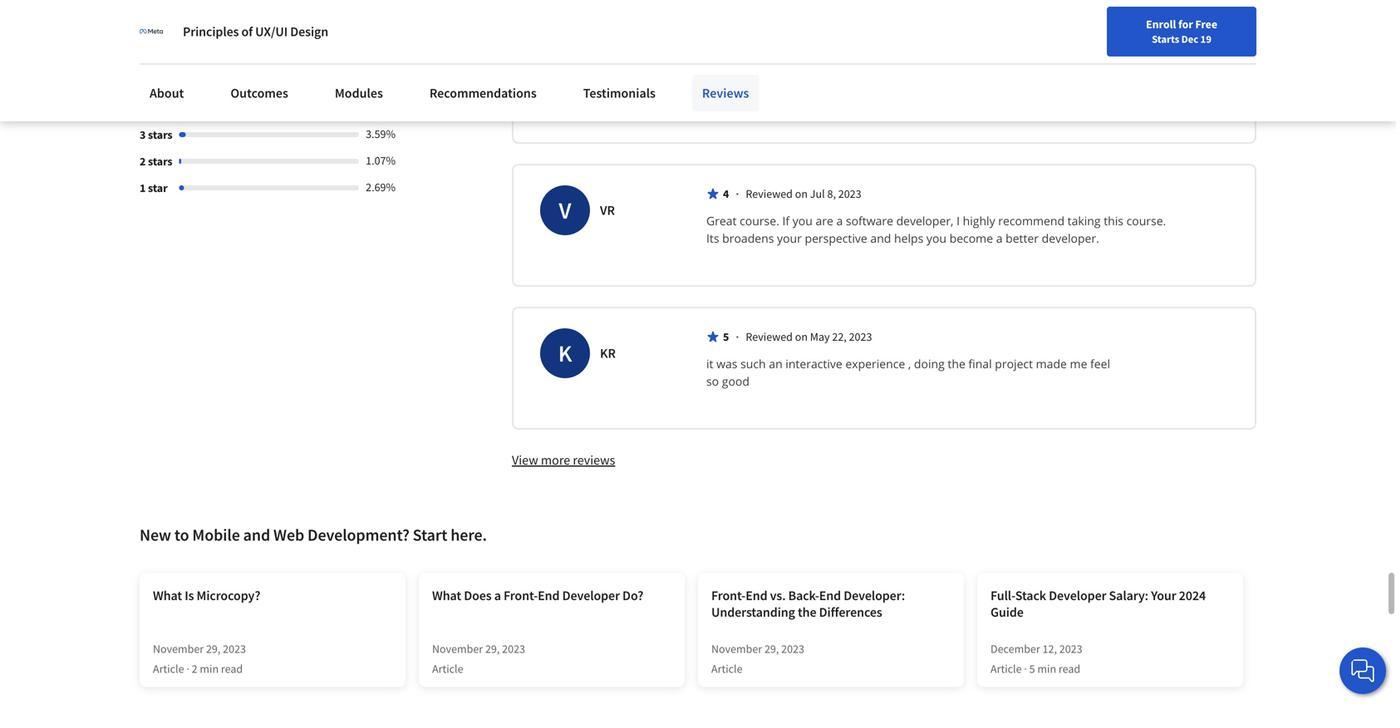 Task type: vqa. For each thing, say whether or not it's contained in the screenshot.
work at top right
yes



Task type: locate. For each thing, give the bounding box(es) containing it.
1 horizontal spatial course.
[[1127, 213, 1167, 229]]

· inside november 29, 2023 article · 2 min read
[[187, 661, 189, 676]]

reviewed for k
[[746, 329, 793, 344]]

become
[[950, 230, 994, 246]]

for inside enroll for free starts dec 19
[[1179, 17, 1194, 32]]

november down does
[[432, 641, 483, 656]]

2 29, from the left
[[486, 641, 500, 656]]

· inside december 12, 2023 article · 5 min read
[[1025, 661, 1028, 676]]

its inside great course. if you are a software developer, i highly recommend taking this course. its broadens your perspective and helps you become a better developer.
[[707, 230, 720, 246]]

1 min from the left
[[200, 661, 219, 676]]

0 vertical spatial of
[[242, 23, 253, 40]]

you right if
[[793, 213, 813, 229]]

stars right the 3
[[148, 127, 173, 142]]

the inside ob this course is awesome!!! its a lot of work if you really want to learn but the benefits is tremendous, especially for me as a full stack developer
[[1096, 70, 1113, 86]]

0 vertical spatial its
[[847, 70, 860, 86]]

1 horizontal spatial 5
[[723, 329, 729, 344]]

read inside november 29, 2023 article · 2 min read
[[221, 661, 243, 676]]

what left does
[[432, 587, 462, 604]]

None search field
[[237, 10, 636, 44]]

0 vertical spatial you
[[944, 70, 964, 86]]

modules link
[[325, 75, 393, 111]]

4 article from the left
[[991, 661, 1022, 676]]

course. right the this
[[1127, 213, 1167, 229]]

reviewed
[[746, 186, 793, 201], [746, 329, 793, 344]]

such
[[741, 356, 766, 372]]

2023 down what does a front-end developer do?
[[502, 641, 526, 656]]

if
[[934, 70, 941, 86]]

2 vertical spatial 5
[[1030, 661, 1036, 676]]

feel
[[1091, 356, 1111, 372]]

0 vertical spatial 5
[[140, 74, 146, 89]]

8,
[[828, 186, 836, 201]]

star
[[148, 180, 168, 195]]

2 reviewed from the top
[[746, 329, 793, 344]]

29, down what is microcopy? at left
[[206, 641, 221, 656]]

recommendations
[[430, 85, 537, 101]]

1 horizontal spatial to
[[1029, 70, 1040, 86]]

read for developer
[[1059, 661, 1081, 676]]

0 vertical spatial and
[[871, 230, 892, 246]]

a
[[863, 70, 870, 86], [889, 87, 896, 103], [837, 213, 843, 229], [997, 230, 1003, 246], [494, 587, 501, 604]]

november 29, 2023 article down "understanding"
[[712, 641, 805, 676]]

show notifications image
[[1172, 21, 1192, 41]]

front- left vs.
[[712, 587, 746, 604]]

· down december on the right of the page
[[1025, 661, 1028, 676]]

to right new
[[174, 525, 189, 545]]

3 november from the left
[[712, 641, 763, 656]]

1 horizontal spatial what
[[432, 587, 462, 604]]

2
[[140, 154, 146, 169], [192, 661, 198, 676]]

interactive
[[786, 356, 843, 372]]

1 horizontal spatial min
[[1038, 661, 1057, 676]]

0 horizontal spatial its
[[707, 230, 720, 246]]

1 vertical spatial and
[[243, 525, 270, 545]]

1 horizontal spatial november
[[432, 641, 483, 656]]

the
[[1096, 70, 1113, 86], [948, 356, 966, 372], [798, 604, 817, 621]]

29, down does
[[486, 641, 500, 656]]

1 reviewed from the top
[[746, 186, 793, 201]]

2 min from the left
[[1038, 661, 1057, 676]]

for down awesome!!! at right
[[835, 87, 851, 103]]

november 29, 2023 article down does
[[432, 641, 526, 676]]

salary:
[[1110, 587, 1149, 604]]

2 horizontal spatial end
[[820, 587, 842, 604]]

0 horizontal spatial 5
[[140, 74, 146, 89]]

an
[[769, 356, 783, 372]]

meta image
[[140, 20, 163, 43]]

november inside november 29, 2023 article · 2 min read
[[153, 641, 204, 656]]

0 vertical spatial the
[[1096, 70, 1113, 86]]

2 developer from the left
[[1049, 587, 1107, 604]]

you inside ob this course is awesome!!! its a lot of work if you really want to learn but the benefits is tremendous, especially for me as a full stack developer
[[944, 70, 964, 86]]

· down is
[[187, 661, 189, 676]]

0 horizontal spatial min
[[200, 661, 219, 676]]

2 horizontal spatial 29,
[[765, 641, 779, 656]]

what for what does a front-end developer do?
[[432, 587, 462, 604]]

to
[[1029, 70, 1040, 86], [174, 525, 189, 545]]

dec
[[1182, 32, 1199, 46]]

1 vertical spatial me
[[1071, 356, 1088, 372]]

front-
[[504, 587, 538, 604], [712, 587, 746, 604]]

developer
[[949, 87, 1004, 103]]

5
[[140, 74, 146, 89], [723, 329, 729, 344], [1030, 661, 1036, 676]]

0 horizontal spatial front-
[[504, 587, 538, 604]]

the inside 'it was such an interactive experience , doing the final project made me feel so good'
[[948, 356, 966, 372]]

2023 inside november 29, 2023 article · 2 min read
[[223, 641, 246, 656]]

1 horizontal spatial and
[[871, 230, 892, 246]]

its
[[847, 70, 860, 86], [707, 230, 720, 246]]

2 down is
[[192, 661, 198, 676]]

0 horizontal spatial end
[[538, 587, 560, 604]]

for up dec
[[1179, 17, 1194, 32]]

2 vertical spatial stars
[[148, 154, 173, 169]]

on left jul
[[796, 186, 808, 201]]

2 · from the left
[[1025, 661, 1028, 676]]

2023 right 22,
[[849, 329, 873, 344]]

1 horizontal spatial end
[[746, 587, 768, 604]]

1 horizontal spatial of
[[890, 70, 901, 86]]

view more reviews
[[512, 452, 616, 468]]

min down what is microcopy? at left
[[200, 661, 219, 676]]

read for microcopy?
[[221, 661, 243, 676]]

1.07%
[[366, 153, 396, 168]]

2 what from the left
[[432, 587, 462, 604]]

1 29, from the left
[[206, 641, 221, 656]]

2023 right 12,
[[1060, 641, 1083, 656]]

article
[[153, 661, 184, 676], [432, 661, 464, 676], [712, 661, 743, 676], [991, 661, 1022, 676]]

2 read from the left
[[1059, 661, 1081, 676]]

its left lot
[[847, 70, 860, 86]]

december 12, 2023 article · 5 min read
[[991, 641, 1083, 676]]

29,
[[206, 641, 221, 656], [486, 641, 500, 656], [765, 641, 779, 656]]

3 29, from the left
[[765, 641, 779, 656]]

1 horizontal spatial read
[[1059, 661, 1081, 676]]

0 horizontal spatial reviews
[[219, 32, 256, 47]]

22,
[[833, 329, 847, 344]]

min down 12,
[[1038, 661, 1057, 676]]

end left developer:
[[820, 587, 842, 604]]

1 what from the left
[[153, 587, 182, 604]]

and down software
[[871, 230, 892, 246]]

0 vertical spatial stars
[[148, 74, 173, 89]]

course. up broadens
[[740, 213, 780, 229]]

november down "understanding"
[[712, 641, 763, 656]]

want
[[999, 70, 1026, 86]]

5 down december on the right of the page
[[1030, 661, 1036, 676]]

2 stars
[[140, 154, 173, 169]]

1 vertical spatial its
[[707, 230, 720, 246]]

1 horizontal spatial ·
[[1025, 661, 1028, 676]]

3
[[140, 127, 146, 142]]

reviews right 549 at top
[[219, 32, 256, 47]]

v
[[559, 196, 572, 225]]

5 for 5
[[723, 329, 729, 344]]

read down full-stack developer salary: your 2024 guide
[[1059, 661, 1081, 676]]

0 horizontal spatial to
[[174, 525, 189, 545]]

min inside november 29, 2023 article · 2 min read
[[200, 661, 219, 676]]

what left is
[[153, 587, 182, 604]]

2 vertical spatial the
[[798, 604, 817, 621]]

1 horizontal spatial its
[[847, 70, 860, 86]]

1 horizontal spatial 29,
[[486, 641, 500, 656]]

developer
[[563, 587, 620, 604], [1049, 587, 1107, 604]]

you right "if"
[[944, 70, 964, 86]]

1 front- from the left
[[504, 587, 538, 604]]

the right vs.
[[798, 604, 817, 621]]

2023 down front-end vs. back-end developer: understanding the differences
[[782, 641, 805, 656]]

0 horizontal spatial ·
[[187, 661, 189, 676]]

you down developer,
[[927, 230, 947, 246]]

read down microcopy?
[[221, 661, 243, 676]]

1 horizontal spatial me
[[1071, 356, 1088, 372]]

1 vertical spatial 5
[[723, 329, 729, 344]]

29, inside november 29, 2023 article · 2 min read
[[206, 641, 221, 656]]

1 read from the left
[[221, 661, 243, 676]]

doing
[[915, 356, 945, 372]]

experience
[[846, 356, 906, 372]]

to right want at the right of page
[[1029, 70, 1040, 86]]

english
[[1078, 19, 1118, 35]]

here.
[[451, 525, 487, 545]]

to inside ob this course is awesome!!! its a lot of work if you really want to learn but the benefits is tremendous, especially for me as a full stack developer
[[1029, 70, 1040, 86]]

article for what does a front-end developer do?
[[432, 661, 464, 676]]

new
[[140, 525, 171, 545]]

is right benefits
[[1163, 70, 1172, 86]]

of inside ob this course is awesome!!! its a lot of work if you really want to learn but the benefits is tremendous, especially for me as a full stack developer
[[890, 70, 901, 86]]

2 november from the left
[[432, 641, 483, 656]]

3 stars from the top
[[148, 154, 173, 169]]

made
[[1037, 356, 1068, 372]]

view
[[512, 452, 539, 468]]

november for is
[[153, 641, 204, 656]]

2 front- from the left
[[712, 587, 746, 604]]

developer left do?
[[563, 587, 620, 604]]

of right lot
[[890, 70, 901, 86]]

differences
[[820, 604, 883, 621]]

1 end from the left
[[538, 587, 560, 604]]

5 left about
[[140, 74, 146, 89]]

0 vertical spatial to
[[1029, 70, 1040, 86]]

stars for 2 stars
[[148, 154, 173, 169]]

0 horizontal spatial for
[[835, 87, 851, 103]]

article inside december 12, 2023 article · 5 min read
[[991, 661, 1022, 676]]

2 on from the top
[[796, 329, 808, 344]]

0 vertical spatial on
[[796, 186, 808, 201]]

3 article from the left
[[712, 661, 743, 676]]

end right does
[[538, 587, 560, 604]]

reviews right more
[[573, 452, 616, 468]]

november 29, 2023 article
[[432, 641, 526, 676], [712, 641, 805, 676]]

read inside december 12, 2023 article · 5 min read
[[1059, 661, 1081, 676]]

1 vertical spatial you
[[793, 213, 813, 229]]

29, for vs.
[[765, 641, 779, 656]]

2 horizontal spatial the
[[1096, 70, 1113, 86]]

2023 down microcopy?
[[223, 641, 246, 656]]

1 horizontal spatial november 29, 2023 article
[[712, 641, 805, 676]]

ob this course is awesome!!! its a lot of work if you really want to learn but the benefits is tremendous, especially for me as a full stack developer
[[600, 59, 1175, 103]]

1 horizontal spatial 2
[[192, 661, 198, 676]]

its down great
[[707, 230, 720, 246]]

full-stack developer salary: your 2024 guide
[[991, 587, 1207, 621]]

what does a front-end developer do?
[[432, 587, 644, 604]]

november 29, 2023 article for does
[[432, 641, 526, 676]]

front- right does
[[504, 587, 538, 604]]

course.
[[740, 213, 780, 229], [1127, 213, 1167, 229]]

0 horizontal spatial course.
[[740, 213, 780, 229]]

3.59%
[[366, 126, 396, 141]]

2 horizontal spatial 5
[[1030, 661, 1036, 676]]

me left feel
[[1071, 356, 1088, 372]]

k
[[559, 339, 572, 368]]

0 horizontal spatial is
[[771, 70, 780, 86]]

reviews
[[219, 32, 256, 47], [573, 452, 616, 468]]

really
[[967, 70, 996, 86]]

3 end from the left
[[820, 587, 842, 604]]

1 horizontal spatial the
[[948, 356, 966, 372]]

min inside december 12, 2023 article · 5 min read
[[1038, 661, 1057, 676]]

reviewed up if
[[746, 186, 793, 201]]

of left ux/ui on the top left of page
[[242, 23, 253, 40]]

reviewed up the an
[[746, 329, 793, 344]]

and left web
[[243, 525, 270, 545]]

your
[[1152, 587, 1177, 604]]

as
[[874, 87, 886, 103]]

1 on from the top
[[796, 186, 808, 201]]

kr
[[600, 345, 616, 362]]

on for v
[[796, 186, 808, 201]]

article inside november 29, 2023 article · 2 min read
[[153, 661, 184, 676]]

the left final
[[948, 356, 966, 372]]

perspective
[[805, 230, 868, 246]]

reviewed for v
[[746, 186, 793, 201]]

12.02%
[[366, 100, 402, 115]]

2 article from the left
[[432, 661, 464, 676]]

vr
[[600, 202, 615, 219]]

starts
[[1153, 32, 1180, 46]]

stars for 5 stars
[[148, 74, 173, 89]]

1 vertical spatial stars
[[148, 127, 173, 142]]

front- inside front-end vs. back-end developer: understanding the differences
[[712, 587, 746, 604]]

0 horizontal spatial 29,
[[206, 641, 221, 656]]

you
[[944, 70, 964, 86], [793, 213, 813, 229], [927, 230, 947, 246]]

developer inside full-stack developer salary: your 2024 guide
[[1049, 587, 1107, 604]]

reviews
[[703, 85, 750, 101]]

great course. if you are a software developer, i highly recommend taking this course. its broadens your perspective and helps you become a better developer.
[[707, 213, 1170, 246]]

november down is
[[153, 641, 204, 656]]

2023 inside december 12, 2023 article · 5 min read
[[1060, 641, 1083, 656]]

2 november 29, 2023 article from the left
[[712, 641, 805, 676]]

on for k
[[796, 329, 808, 344]]

1 november 29, 2023 article from the left
[[432, 641, 526, 676]]

end left vs.
[[746, 587, 768, 604]]

development?
[[308, 525, 410, 545]]

0 vertical spatial reviewed
[[746, 186, 793, 201]]

me left as
[[854, 87, 871, 103]]

0 vertical spatial for
[[1179, 17, 1194, 32]]

1 november from the left
[[153, 641, 204, 656]]

19
[[1201, 32, 1212, 46]]

1 stars from the top
[[148, 74, 173, 89]]

jul
[[811, 186, 825, 201]]

3 stars
[[140, 127, 173, 142]]

0 horizontal spatial me
[[854, 87, 871, 103]]

1 horizontal spatial front-
[[712, 587, 746, 604]]

stars up star
[[148, 154, 173, 169]]

0 horizontal spatial read
[[221, 661, 243, 676]]

1 article from the left
[[153, 661, 184, 676]]

0 vertical spatial reviews
[[219, 32, 256, 47]]

1 horizontal spatial is
[[1163, 70, 1172, 86]]

29, down "understanding"
[[765, 641, 779, 656]]

0 horizontal spatial what
[[153, 587, 182, 604]]

the right the but
[[1096, 70, 1113, 86]]

0 horizontal spatial november
[[153, 641, 204, 656]]

developer right stack
[[1049, 587, 1107, 604]]

stars down the 4.7
[[148, 74, 173, 89]]

80.61%
[[366, 73, 402, 88]]

1 · from the left
[[187, 661, 189, 676]]

read
[[221, 661, 243, 676], [1059, 661, 1081, 676]]

understanding
[[712, 604, 796, 621]]

stars
[[148, 74, 173, 89], [148, 127, 173, 142], [148, 154, 173, 169]]

2 inside november 29, 2023 article · 2 min read
[[192, 661, 198, 676]]

is right the course
[[771, 70, 780, 86]]

is
[[771, 70, 780, 86], [1163, 70, 1172, 86]]

1 vertical spatial for
[[835, 87, 851, 103]]

2 horizontal spatial november
[[712, 641, 763, 656]]

0 vertical spatial me
[[854, 87, 871, 103]]

2 stars from the top
[[148, 127, 173, 142]]

0 horizontal spatial the
[[798, 604, 817, 621]]

work
[[904, 70, 931, 86]]

1 horizontal spatial developer
[[1049, 587, 1107, 604]]

0 horizontal spatial developer
[[563, 587, 620, 604]]

0 horizontal spatial 2
[[140, 154, 146, 169]]

1 vertical spatial on
[[796, 329, 808, 344]]

on left may
[[796, 329, 808, 344]]

software
[[846, 213, 894, 229]]

1 vertical spatial of
[[890, 70, 901, 86]]

0 horizontal spatial november 29, 2023 article
[[432, 641, 526, 676]]

article for what is microcopy?
[[153, 661, 184, 676]]

0 horizontal spatial of
[[242, 23, 253, 40]]

1 vertical spatial reviewed
[[746, 329, 793, 344]]

2 end from the left
[[746, 587, 768, 604]]

testimonials
[[584, 85, 656, 101]]

1 vertical spatial the
[[948, 356, 966, 372]]

1 horizontal spatial reviews
[[573, 452, 616, 468]]

1 vertical spatial 2
[[192, 661, 198, 676]]

1 horizontal spatial for
[[1179, 17, 1194, 32]]

5 up was
[[723, 329, 729, 344]]

november for does
[[432, 641, 483, 656]]

2 up the '1'
[[140, 154, 146, 169]]



Task type: describe. For each thing, give the bounding box(es) containing it.
enroll for free starts dec 19
[[1147, 17, 1218, 46]]

learn
[[1043, 70, 1071, 86]]

developer,
[[897, 213, 954, 229]]

free
[[1196, 17, 1218, 32]]

a right does
[[494, 587, 501, 604]]

do?
[[623, 587, 644, 604]]

so
[[707, 373, 719, 389]]

better
[[1006, 230, 1039, 246]]

principles
[[183, 23, 239, 40]]

reviewed on may 22, 2023
[[746, 329, 873, 344]]

ux/ui
[[255, 23, 288, 40]]

developer:
[[844, 587, 906, 604]]

if
[[783, 213, 790, 229]]

5 for 5 stars
[[140, 74, 146, 89]]

29, for a
[[486, 641, 500, 656]]

helps
[[895, 230, 924, 246]]

article for front-end vs. back-end developer: understanding the differences
[[712, 661, 743, 676]]

especially
[[779, 87, 832, 103]]

2023 for what does a front-end developer do?
[[502, 641, 526, 656]]

course
[[732, 70, 768, 86]]

modules
[[335, 85, 383, 101]]

· for is
[[187, 661, 189, 676]]

what for what is microcopy?
[[153, 587, 182, 604]]

reviews link
[[693, 75, 760, 111]]

november 29, 2023 article · 2 min read
[[153, 641, 246, 676]]

design
[[290, 23, 329, 40]]

view more reviews link
[[512, 451, 616, 468]]

this
[[1104, 213, 1124, 229]]

end for front-
[[538, 587, 560, 604]]

2 course. from the left
[[1127, 213, 1167, 229]]

549 reviews
[[200, 32, 256, 47]]

min for developer
[[1038, 661, 1057, 676]]

are
[[816, 213, 834, 229]]

· for stack
[[1025, 661, 1028, 676]]

enroll
[[1147, 17, 1177, 32]]

1 course. from the left
[[740, 213, 780, 229]]

1 is from the left
[[771, 70, 780, 86]]

back-
[[789, 587, 820, 604]]

0 horizontal spatial and
[[243, 525, 270, 545]]

2 is from the left
[[1163, 70, 1172, 86]]

more
[[541, 452, 571, 468]]

about link
[[140, 75, 194, 111]]

a right as
[[889, 87, 896, 103]]

start
[[413, 525, 448, 545]]

me inside ob this course is awesome!!! its a lot of work if you really want to learn but the benefits is tremendous, especially for me as a full stack developer
[[854, 87, 871, 103]]

tremendous,
[[707, 87, 776, 103]]

1 vertical spatial reviews
[[573, 452, 616, 468]]

recommend
[[999, 213, 1065, 229]]

2023 right 8,
[[839, 186, 862, 201]]

developer.
[[1042, 230, 1100, 246]]

was
[[717, 356, 738, 372]]

article for full-stack developer salary: your 2024 guide
[[991, 661, 1022, 676]]

broadens
[[723, 230, 774, 246]]

2 vertical spatial you
[[927, 230, 947, 246]]

your
[[777, 230, 802, 246]]

may
[[811, 329, 830, 344]]

is
[[185, 587, 194, 604]]

2023 for full-stack developer salary: your 2024 guide
[[1060, 641, 1083, 656]]

4.7
[[160, 21, 190, 50]]

a left lot
[[863, 70, 870, 86]]

a left better
[[997, 230, 1003, 246]]

2023 for what is microcopy?
[[223, 641, 246, 656]]

does
[[464, 587, 492, 604]]

a right are
[[837, 213, 843, 229]]

stack
[[919, 87, 946, 103]]

about
[[150, 85, 184, 101]]

5 inside december 12, 2023 article · 5 min read
[[1030, 661, 1036, 676]]

chat with us image
[[1350, 658, 1377, 684]]

549
[[200, 32, 217, 47]]

ob
[[600, 59, 617, 76]]

2023 for front-end vs. back-end developer: understanding the differences
[[782, 641, 805, 656]]

me inside 'it was such an interactive experience , doing the final project made me feel so good'
[[1071, 356, 1088, 372]]

it was such an interactive experience , doing the final project made me feel so good
[[707, 356, 1114, 389]]

end for back-
[[820, 587, 842, 604]]

and inside great course. if you are a software developer, i highly recommend taking this course. its broadens your perspective and helps you become a better developer.
[[871, 230, 892, 246]]

,
[[909, 356, 912, 372]]

november 29, 2023 article for end
[[712, 641, 805, 676]]

2.69%
[[366, 179, 396, 194]]

for inside ob this course is awesome!!! its a lot of work if you really want to learn but the benefits is tremendous, especially for me as a full stack developer
[[835, 87, 851, 103]]

benefits
[[1116, 70, 1160, 86]]

this
[[707, 70, 729, 86]]

0 vertical spatial 2
[[140, 154, 146, 169]]

great
[[707, 213, 737, 229]]

stack
[[1016, 587, 1047, 604]]

awesome!!!
[[783, 70, 844, 86]]

2024
[[1180, 587, 1207, 604]]

lot
[[873, 70, 887, 86]]

outcomes
[[231, 85, 288, 101]]

new to mobile and web development? start here.
[[140, 525, 487, 545]]

mobile
[[192, 525, 240, 545]]

taking
[[1068, 213, 1101, 229]]

its inside ob this course is awesome!!! its a lot of work if you really want to learn but the benefits is tremendous, especially for me as a full stack developer
[[847, 70, 860, 86]]

full
[[899, 87, 916, 103]]

full-
[[991, 587, 1016, 604]]

project
[[996, 356, 1034, 372]]

reviewed on jul 8, 2023
[[746, 186, 862, 201]]

guide
[[991, 604, 1024, 621]]

29, for microcopy?
[[206, 641, 221, 656]]

min for microcopy?
[[200, 661, 219, 676]]

recommendations link
[[420, 75, 547, 111]]

outcomes link
[[221, 75, 298, 111]]

english button
[[1048, 0, 1148, 54]]

good
[[722, 373, 750, 389]]

but
[[1074, 70, 1093, 86]]

1 developer from the left
[[563, 587, 620, 604]]

1 vertical spatial to
[[174, 525, 189, 545]]

november for end
[[712, 641, 763, 656]]

stars for 3 stars
[[148, 127, 173, 142]]

vs.
[[770, 587, 786, 604]]

the inside front-end vs. back-end developer: understanding the differences
[[798, 604, 817, 621]]

12,
[[1043, 641, 1058, 656]]

o
[[558, 53, 573, 82]]

principles of ux/ui design
[[183, 23, 329, 40]]



